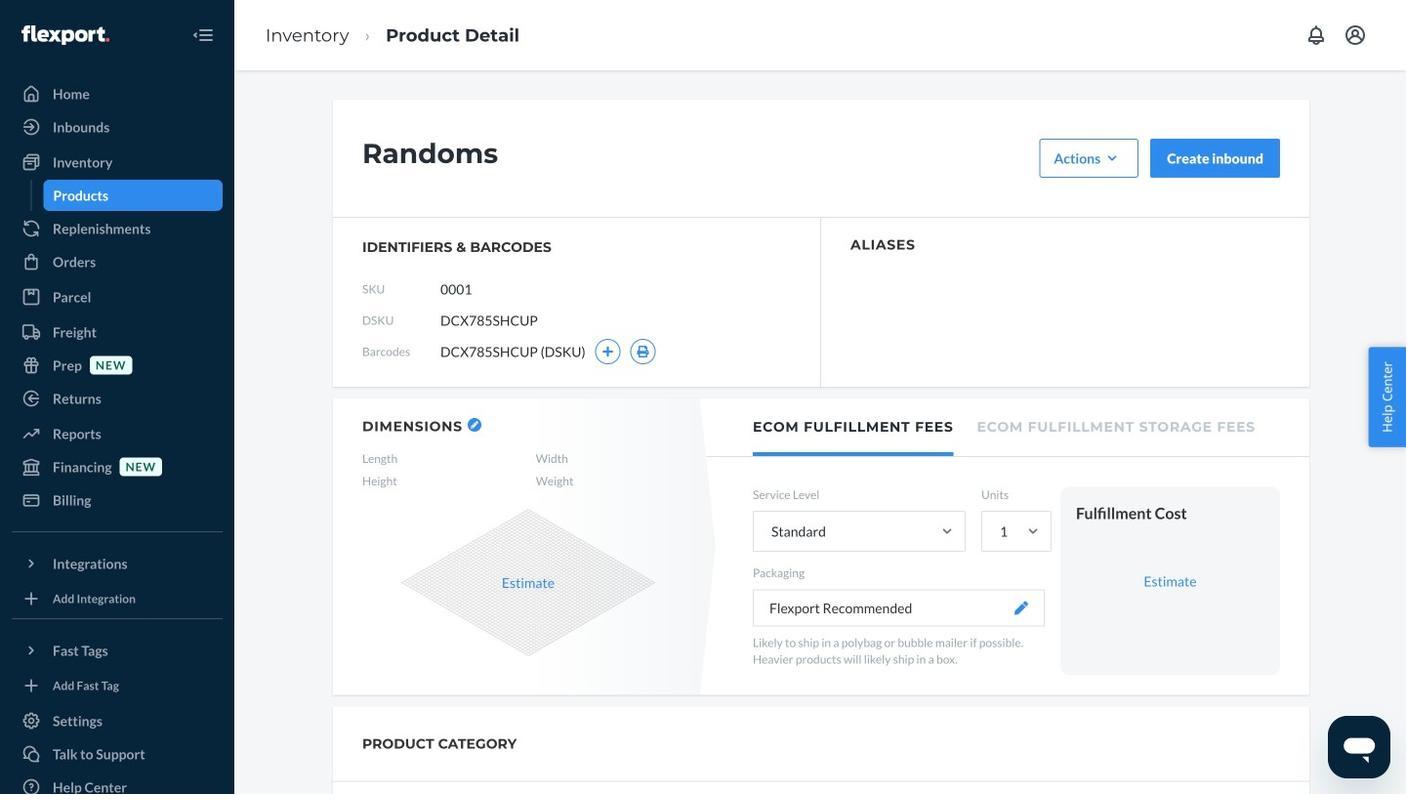 Task type: locate. For each thing, give the bounding box(es) containing it.
close navigation image
[[191, 23, 215, 47]]

breadcrumbs navigation
[[250, 7, 535, 64]]

open account menu image
[[1344, 23, 1368, 47]]

flexport logo image
[[21, 25, 109, 45]]

0 horizontal spatial tab
[[753, 399, 954, 456]]

1 horizontal spatial tab
[[978, 399, 1256, 452]]

1 tab from the left
[[753, 399, 954, 456]]

tab
[[753, 399, 954, 456], [978, 399, 1256, 452]]

plus image
[[602, 346, 614, 358]]

None text field
[[441, 271, 586, 308]]

pen image
[[1015, 601, 1029, 615]]

2 tab from the left
[[978, 399, 1256, 452]]

open notifications image
[[1305, 23, 1329, 47]]

tab list
[[707, 399, 1310, 457]]



Task type: describe. For each thing, give the bounding box(es) containing it.
pencil alt image
[[471, 421, 479, 429]]

print image
[[637, 346, 650, 358]]



Task type: vqa. For each thing, say whether or not it's contained in the screenshot.
the topmost Center
no



